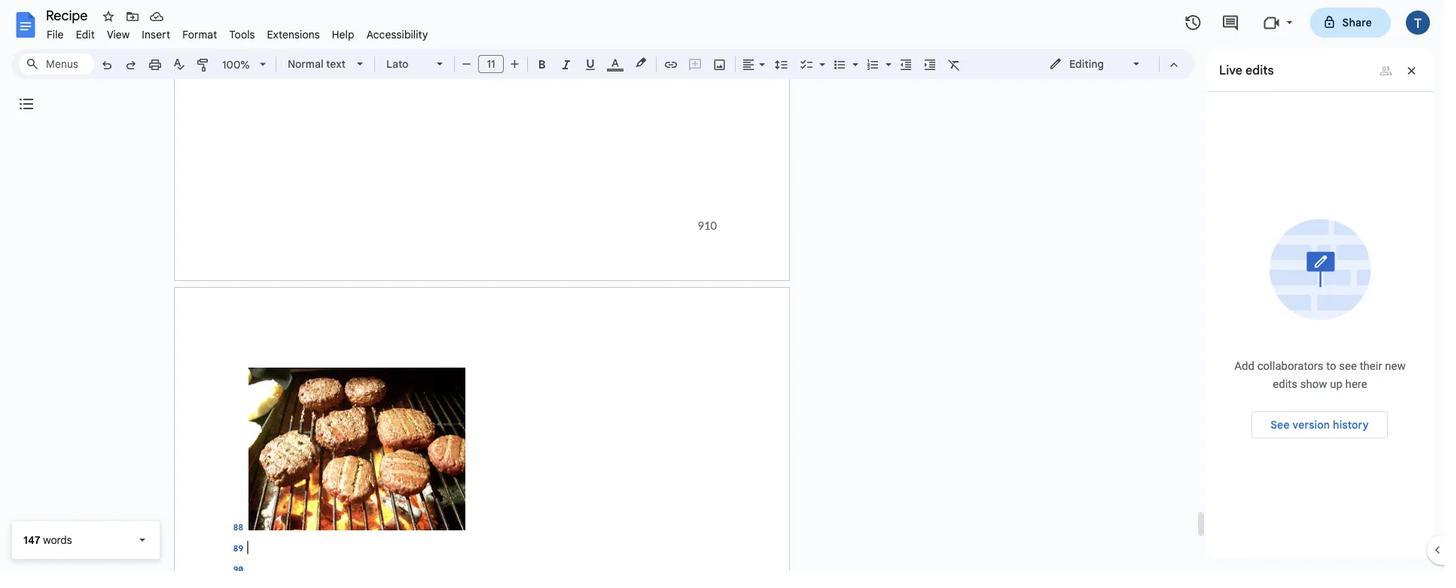 Task type: describe. For each thing, give the bounding box(es) containing it.
font list. lato selected. option
[[386, 53, 428, 75]]

Font size field
[[478, 55, 510, 74]]

edits inside add collaborators to see their new edits show up here
[[1273, 377, 1298, 391]]

format
[[182, 28, 217, 41]]

numbered list menu image
[[882, 54, 892, 60]]

help menu item
[[326, 26, 361, 43]]

help
[[332, 28, 355, 41]]

normal text
[[288, 57, 346, 70]]

bulleted list menu image
[[849, 54, 859, 60]]

Star checkbox
[[98, 6, 119, 27]]

mode and view toolbar
[[1038, 49, 1186, 79]]

menu bar inside menu bar banner
[[41, 20, 434, 44]]

Zoom text field
[[218, 54, 255, 75]]

extensions
[[267, 28, 320, 41]]

Menus field
[[19, 53, 94, 75]]

version
[[1293, 418, 1330, 431]]

editing
[[1070, 57, 1104, 70]]

line & paragraph spacing image
[[773, 53, 791, 75]]

here
[[1346, 377, 1368, 391]]

live edits
[[1220, 63, 1274, 78]]

live edits section
[[1208, 49, 1434, 559]]

their
[[1360, 359, 1383, 373]]

tools
[[229, 28, 255, 41]]

edit
[[76, 28, 95, 41]]

147 words
[[23, 533, 72, 547]]

accessibility menu item
[[361, 26, 434, 43]]

tools menu item
[[223, 26, 261, 43]]

collaborators
[[1258, 359, 1324, 373]]

main toolbar
[[93, 0, 966, 312]]

edits inside live edits heading
[[1246, 63, 1274, 78]]

words
[[43, 533, 72, 547]]

text
[[326, 57, 346, 70]]

insert menu item
[[136, 26, 176, 43]]

147
[[23, 533, 40, 547]]

extensions menu item
[[261, 26, 326, 43]]

accessibility
[[367, 28, 428, 41]]



Task type: vqa. For each thing, say whether or not it's contained in the screenshot.
to
yes



Task type: locate. For each thing, give the bounding box(es) containing it.
editing button
[[1039, 53, 1153, 75]]

see
[[1271, 418, 1290, 431]]

view
[[107, 28, 130, 41]]

0 vertical spatial edits
[[1246, 63, 1274, 78]]

see
[[1340, 359, 1357, 373]]

up
[[1331, 377, 1343, 391]]

edits down the collaborators
[[1273, 377, 1298, 391]]

edits right live at right
[[1246, 63, 1274, 78]]

view menu item
[[101, 26, 136, 43]]

1 vertical spatial edits
[[1273, 377, 1298, 391]]

lato
[[386, 57, 409, 70]]

checklist menu image
[[816, 54, 826, 60]]

format menu item
[[176, 26, 223, 43]]

Rename text field
[[41, 6, 96, 24]]

to
[[1327, 359, 1337, 373]]

file
[[47, 28, 64, 41]]

live edits heading
[[1220, 61, 1370, 79]]

menu bar banner
[[0, 0, 1446, 571]]

share
[[1343, 16, 1373, 29]]

edit menu item
[[70, 26, 101, 43]]

add collaborators to see their new edits show up here
[[1235, 359, 1406, 391]]

show
[[1301, 377, 1328, 391]]

insert
[[142, 28, 170, 41]]

menu bar containing file
[[41, 20, 434, 44]]

see version history
[[1271, 418, 1369, 431]]

edits
[[1246, 63, 1274, 78], [1273, 377, 1298, 391]]

highlight color image
[[633, 53, 649, 72]]

history
[[1333, 418, 1369, 431]]

normal
[[288, 57, 324, 70]]

text color image
[[607, 53, 624, 72]]

live edits application
[[0, 0, 1446, 571]]

insert image image
[[711, 53, 729, 75]]

Font size text field
[[479, 55, 503, 73]]

styles list. normal text selected. option
[[288, 53, 348, 75]]

see version history button
[[1252, 411, 1388, 438]]

menu bar
[[41, 20, 434, 44]]

add
[[1235, 359, 1255, 373]]

share button
[[1310, 8, 1391, 38]]

Zoom field
[[216, 53, 273, 76]]

live
[[1220, 63, 1243, 78]]

file menu item
[[41, 26, 70, 43]]

new
[[1385, 359, 1406, 373]]



